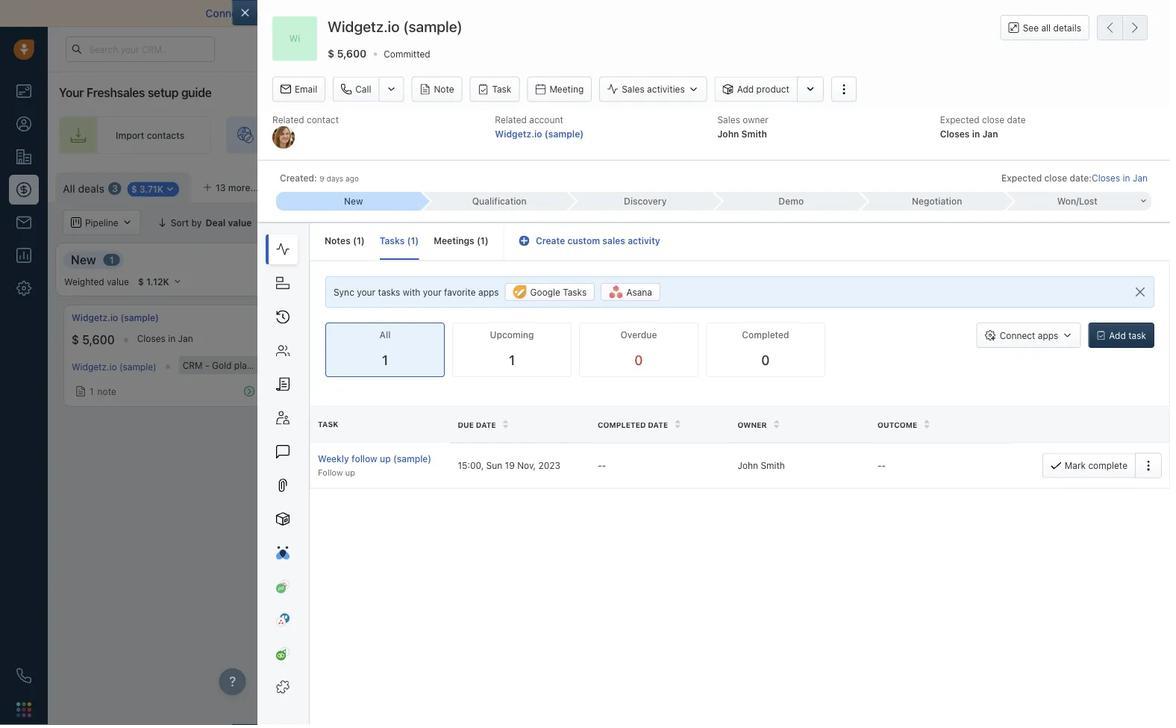 Task type: locate. For each thing, give the bounding box(es) containing it.
discovery down custom
[[554, 252, 610, 267]]

import
[[116, 130, 144, 140], [1003, 180, 1032, 190]]

discovery up activity
[[624, 196, 667, 206]]

0 horizontal spatial deal
[[399, 217, 417, 228]]

sales inside sales owner john smith
[[718, 114, 741, 125]]

0 vertical spatial import
[[116, 130, 144, 140]]

to
[[316, 7, 326, 19], [713, 130, 722, 140]]

0 horizontal spatial add deal
[[642, 322, 680, 332]]

won / lost
[[1058, 196, 1098, 206]]

0 vertical spatial expected
[[941, 114, 980, 125]]

negotiation
[[912, 196, 963, 206], [1015, 252, 1081, 267]]

and
[[437, 7, 455, 19], [1004, 217, 1020, 228]]

notes
[[325, 236, 351, 246]]

demo inside 'widgetz.io (sample)' dialog
[[779, 196, 804, 206]]

techcave (sample) link
[[1017, 311, 1098, 324]]

and right 'quotas'
[[1004, 217, 1020, 228]]

0 vertical spatial smith
[[742, 128, 767, 139]]

⌘
[[275, 182, 283, 193]]

acme inc (sample) link down sync on the top
[[314, 311, 395, 324]]

( right notes
[[353, 236, 357, 246]]

and left the enable
[[437, 7, 455, 19]]

nov
[[409, 333, 425, 344]]

2 horizontal spatial jan
[[1133, 173, 1148, 183]]

related up invite your team
[[495, 114, 527, 125]]

0 vertical spatial inc
[[341, 312, 354, 323]]

filter
[[295, 217, 315, 228]]

1 ) from the left
[[361, 236, 365, 246]]

2 -- from the left
[[878, 460, 887, 471]]

your for connect your mailbox to improve deliverability and enable 2-way sync of email conversations.
[[250, 7, 272, 19]]

tasks inside button
[[563, 287, 587, 297]]

0 vertical spatial task
[[492, 84, 512, 95]]

of
[[553, 7, 563, 19]]

0 horizontal spatial days
[[327, 174, 344, 183]]

plan
[[234, 360, 252, 370]]

follow
[[352, 453, 378, 464]]

(sample) down tasks
[[357, 312, 395, 323]]

2 ) from the left
[[415, 236, 419, 246]]

john down add product button
[[718, 128, 739, 139]]

way
[[505, 7, 524, 19]]

mark complete
[[1065, 460, 1128, 471]]

all inside button
[[385, 217, 396, 228]]

jan up crm
[[178, 333, 193, 344]]

sales
[[898, 130, 920, 140], [603, 236, 626, 246]]

create left sequence
[[866, 130, 895, 140]]

close left date: at the top of page
[[1045, 173, 1068, 183]]

1 vertical spatial new
[[71, 252, 96, 267]]

connect
[[206, 7, 247, 19], [1000, 330, 1036, 341]]

acme inc (sample) down 100
[[314, 360, 393, 370]]

1 vertical spatial $ 5,600
[[72, 333, 115, 347]]

days right 7
[[1131, 333, 1151, 344]]

0 horizontal spatial $ 5,600
[[72, 333, 115, 347]]

smith inside sales owner john smith
[[742, 128, 767, 139]]

task up weekly
[[318, 420, 339, 428]]

0 horizontal spatial sales
[[622, 84, 645, 95]]

all left nov
[[380, 330, 391, 340]]

1 horizontal spatial import
[[1003, 180, 1032, 190]]

close
[[983, 114, 1005, 125], [1045, 173, 1068, 183]]

1 inc from the top
[[341, 312, 354, 323]]

see all details button
[[1001, 15, 1090, 40]]

Search your CRM... text field
[[66, 37, 215, 62]]

1 vertical spatial jan
[[1133, 173, 1148, 183]]

0 horizontal spatial related
[[273, 114, 304, 125]]

1 horizontal spatial )
[[415, 236, 419, 246]]

jan
[[983, 128, 999, 139], [1133, 173, 1148, 183], [178, 333, 193, 344]]

widgetz.io (sample) link down closes in jan
[[72, 361, 157, 372]]

1 vertical spatial sales
[[603, 236, 626, 246]]

sales left sequence
[[898, 130, 920, 140]]

new down ago
[[344, 196, 363, 206]]

leads right website
[[355, 130, 378, 140]]

up down follow
[[345, 467, 355, 477]]

1 vertical spatial qualification
[[313, 252, 384, 267]]

1 horizontal spatial tasks
[[563, 287, 587, 297]]

0 vertical spatial john
[[718, 128, 739, 139]]

route leads to your team link
[[603, 116, 795, 154]]

0 horizontal spatial note
[[97, 386, 116, 397]]

deal inside button
[[399, 217, 417, 228]]

acme inc (sample) link
[[314, 311, 395, 324], [314, 360, 393, 370]]

activity
[[628, 236, 661, 246]]

quotas and forecasting
[[971, 217, 1074, 228]]

phone element
[[9, 661, 39, 691]]

1 note
[[332, 383, 359, 393], [90, 386, 116, 397]]

apps down techcave (sample) link
[[1038, 330, 1059, 341]]

container_wx8msf4aqz5i3rn1 image
[[550, 129, 561, 141], [271, 217, 282, 228], [369, 217, 379, 228], [957, 217, 967, 228], [628, 322, 638, 332], [318, 383, 329, 393], [75, 386, 86, 397]]

1 horizontal spatial sales
[[718, 114, 741, 125]]

leads right route
[[688, 130, 711, 140]]

connect down "techcave"
[[1000, 330, 1036, 341]]

0 horizontal spatial import
[[116, 130, 144, 140]]

0 horizontal spatial leads
[[355, 130, 378, 140]]

expected for expected close date
[[941, 114, 980, 125]]

(sample) down closes in jan
[[119, 361, 157, 372]]

1 vertical spatial days
[[1131, 333, 1151, 344]]

1 horizontal spatial create
[[866, 130, 895, 140]]

0 horizontal spatial 1 note
[[90, 386, 116, 397]]

acme inc (sample) down sync on the top
[[314, 312, 395, 323]]

negotiation down forecasting
[[1015, 252, 1081, 267]]

) down all deal owners
[[415, 236, 419, 246]]

-- down the outcome
[[878, 460, 887, 471]]

sync your tasks with your favorite apps
[[334, 287, 499, 297]]

create inside 'widgetz.io (sample)' dialog
[[536, 236, 565, 246]]

all up "tasks ( 1 )"
[[385, 217, 396, 228]]

sales left activities on the right top of page
[[622, 84, 645, 95]]

monthly
[[255, 360, 289, 370]]

1 horizontal spatial to
[[713, 130, 722, 140]]

demo link
[[714, 192, 860, 211]]

note
[[434, 84, 454, 95]]

1 vertical spatial completed
[[598, 420, 646, 429]]

inc up 100
[[341, 312, 354, 323]]

contact
[[307, 114, 339, 125]]

(sample) up closes in jan
[[121, 312, 159, 323]]

discovery inside 'widgetz.io (sample)' dialog
[[624, 196, 667, 206]]

0 horizontal spatial 5,600
[[82, 333, 115, 347]]

1 acme from the top
[[314, 312, 339, 323]]

1 vertical spatial and
[[1004, 217, 1020, 228]]

Search field
[[1090, 210, 1165, 235]]

13 more... button
[[195, 177, 267, 198]]

notes ( 1 )
[[325, 236, 365, 246]]

3 ( from the left
[[477, 236, 481, 246]]

) right meetings
[[485, 236, 489, 246]]

upcoming
[[490, 330, 534, 340]]

tasks down all deal owners button
[[380, 236, 405, 246]]

deal
[[1138, 180, 1156, 190], [399, 217, 417, 228], [662, 322, 680, 332]]

deal up search field
[[1138, 180, 1156, 190]]

0 horizontal spatial )
[[361, 236, 365, 246]]

guide
[[181, 85, 212, 100]]

related up bring at top
[[273, 114, 304, 125]]

add left the 'task'
[[1110, 330, 1127, 341]]

close up import deals button
[[983, 114, 1005, 125]]

0 horizontal spatial create
[[536, 236, 565, 246]]

sales left activity
[[603, 236, 626, 246]]

to right mailbox
[[316, 7, 326, 19]]

new
[[344, 196, 363, 206], [71, 252, 96, 267]]

lost
[[1080, 196, 1098, 206]]

deal for all deal owners button
[[399, 217, 417, 228]]

( down all deal owners button
[[407, 236, 411, 246]]

tasks right google
[[563, 287, 587, 297]]

0 vertical spatial new
[[344, 196, 363, 206]]

widgetz.io (sample) down closes in jan
[[72, 361, 157, 372]]

route leads to your team
[[660, 130, 768, 140]]

owners
[[419, 217, 451, 228]]

2-
[[494, 7, 505, 19]]

route
[[660, 130, 685, 140]]

your right sync on the top
[[357, 287, 376, 297]]

expected up sequence
[[941, 114, 980, 125]]

(
[[353, 236, 357, 246], [407, 236, 411, 246], [477, 236, 481, 246]]

weekly follow up (sample) follow up
[[318, 453, 432, 477]]

(sample) inside weekly follow up (sample) follow up
[[393, 453, 432, 464]]

0 vertical spatial acme inc (sample)
[[314, 312, 395, 323]]

import inside the import contacts link
[[116, 130, 144, 140]]

john
[[718, 128, 739, 139], [738, 460, 759, 471]]

in for closes in nov
[[399, 333, 406, 344]]

$ 5,600 up call button
[[328, 47, 367, 60]]

5,600 left closes in jan
[[82, 333, 115, 347]]

widgetz.io (sample)
[[328, 18, 463, 35], [72, 312, 159, 323], [72, 361, 157, 372]]

0 vertical spatial sales
[[622, 84, 645, 95]]

meetings
[[434, 236, 475, 246]]

0 vertical spatial deal
[[1138, 180, 1156, 190]]

all left the 3
[[63, 182, 75, 195]]

0 vertical spatial acme
[[314, 312, 339, 323]]

-- down completed date on the bottom of the page
[[598, 460, 607, 471]]

1 vertical spatial acme inc (sample)
[[314, 360, 393, 370]]

jan inside expected close date closes in jan
[[983, 128, 999, 139]]

days
[[327, 174, 344, 183], [1131, 333, 1151, 344]]

qualification up meetings ( 1 )
[[472, 196, 527, 206]]

0 vertical spatial tasks
[[380, 236, 405, 246]]

(sample) right "techcave"
[[1060, 312, 1098, 323]]

deal for add deal button
[[1138, 180, 1156, 190]]

up right follow
[[380, 453, 391, 464]]

(sample) right follow
[[393, 453, 432, 464]]

import inside import deals button
[[1003, 180, 1032, 190]]

1 -- from the left
[[598, 460, 607, 471]]

completed for completed date
[[598, 420, 646, 429]]

$ for techcave (sample)
[[1017, 333, 1024, 347]]

sales activities button
[[600, 77, 715, 102], [600, 77, 708, 102]]

closes in nov
[[368, 333, 425, 344]]

--
[[598, 460, 607, 471], [878, 460, 887, 471]]

widgetz.io (sample) dialog
[[232, 0, 1171, 725]]

2 ( from the left
[[407, 236, 411, 246]]

2 leads from the left
[[688, 130, 711, 140]]

1 vertical spatial tasks
[[563, 287, 587, 297]]

1 vertical spatial deal
[[399, 217, 417, 228]]

0 vertical spatial and
[[437, 7, 455, 19]]

0 horizontal spatial discovery
[[554, 252, 610, 267]]

1 related from the left
[[273, 114, 304, 125]]

o
[[285, 182, 292, 193]]

new inside new link
[[344, 196, 363, 206]]

jan right sequence
[[983, 128, 999, 139]]

owner
[[743, 114, 769, 125]]

leads inside 'link'
[[688, 130, 711, 140]]

0 vertical spatial connect
[[206, 7, 247, 19]]

0 horizontal spatial negotiation
[[912, 196, 963, 206]]

1 filter applied button
[[262, 210, 359, 235]]

2 inc from the top
[[341, 360, 353, 370]]

created:
[[280, 173, 317, 183]]

qualification down the notes ( 1 )
[[313, 252, 384, 267]]

nov,
[[518, 460, 536, 471]]

1 horizontal spatial add deal
[[1118, 180, 1156, 190]]

related account widgetz.io (sample)
[[495, 114, 584, 139]]

products
[[433, 360, 471, 370]]

1 horizontal spatial --
[[878, 460, 887, 471]]

0 vertical spatial to
[[316, 7, 326, 19]]

in inside expected close date closes in jan
[[973, 128, 981, 139]]

connect your mailbox link
[[206, 7, 316, 19]]

your left mailbox
[[250, 7, 272, 19]]

favorite
[[444, 287, 476, 297]]

import for import contacts
[[116, 130, 144, 140]]

up
[[380, 453, 391, 464], [345, 467, 355, 477]]

0 horizontal spatial date
[[476, 420, 496, 429]]

1 horizontal spatial task
[[492, 84, 512, 95]]

widgetz.io (sample) link down account
[[495, 128, 584, 139]]

your down the owner
[[724, 130, 744, 140]]

due
[[458, 420, 474, 429]]

1 leads from the left
[[355, 130, 378, 140]]

acme down $ 100
[[314, 360, 338, 370]]

1 horizontal spatial new
[[344, 196, 363, 206]]

add deal down the asana
[[642, 322, 680, 332]]

2 horizontal spatial )
[[485, 236, 489, 246]]

$ inside 'widgetz.io (sample)' dialog
[[328, 47, 335, 60]]

) for notes ( 1 )
[[361, 236, 365, 246]]

1 horizontal spatial apps
[[1038, 330, 1059, 341]]

widgetz.io (sample) up closes in jan
[[72, 312, 159, 323]]

deals
[[1034, 180, 1057, 190], [78, 182, 104, 195]]

days right 9
[[327, 174, 344, 183]]

meeting
[[550, 84, 584, 95]]

1
[[288, 217, 292, 228], [357, 236, 361, 246], [411, 236, 415, 246], [481, 236, 485, 246], [110, 255, 114, 265], [398, 255, 402, 265], [1095, 255, 1099, 265], [382, 352, 388, 368], [509, 352, 515, 368], [332, 383, 336, 393], [90, 386, 94, 397]]

5,600 up call button
[[337, 47, 367, 60]]

connect left mailbox
[[206, 7, 247, 19]]

completed
[[742, 330, 790, 340], [598, 420, 646, 429]]

0 horizontal spatial expected
[[941, 114, 980, 125]]

2 team from the left
[[746, 130, 768, 140]]

add deal
[[1118, 180, 1156, 190], [642, 322, 680, 332]]

in for bring in website leads
[[308, 130, 316, 140]]

connect inside 'widgetz.io (sample)' dialog
[[1000, 330, 1036, 341]]

team down account
[[524, 130, 546, 140]]

1 ( from the left
[[353, 236, 357, 246]]

committed
[[384, 49, 431, 59]]

1 vertical spatial inc
[[341, 360, 353, 370]]

all deal owners
[[385, 217, 451, 228]]

import deals group
[[983, 172, 1090, 198]]

task up invite your team link
[[492, 84, 512, 95]]

closes
[[941, 128, 970, 139], [1092, 173, 1121, 183], [137, 333, 166, 344], [368, 333, 396, 344], [1082, 333, 1111, 344]]

your inside 'link'
[[724, 130, 744, 140]]

close inside expected close date closes in jan
[[983, 114, 1005, 125]]

0 vertical spatial widgetz.io (sample) link
[[495, 128, 584, 139]]

ago
[[346, 174, 359, 183]]

to inside route leads to your team 'link'
[[713, 130, 722, 140]]

) right notes
[[361, 236, 365, 246]]

acme up $ 100
[[314, 312, 339, 323]]

create for create custom sales activity
[[536, 236, 565, 246]]

add deal up search field
[[1118, 180, 1156, 190]]

1 horizontal spatial connect
[[1000, 330, 1036, 341]]

0 horizontal spatial qualification
[[313, 252, 384, 267]]

your right "invite"
[[502, 130, 522, 140]]

deal right overdue
[[662, 322, 680, 332]]

1 horizontal spatial jan
[[983, 128, 999, 139]]

your right the with
[[423, 287, 442, 297]]

all inside 'widgetz.io (sample)' dialog
[[380, 330, 391, 340]]

sales inside 'widgetz.io (sample)' dialog
[[603, 236, 626, 246]]

team down the owner
[[746, 130, 768, 140]]

0 vertical spatial demo
[[779, 196, 804, 206]]

1 horizontal spatial 5,600
[[337, 47, 367, 60]]

widgetz.io (sample) up committed
[[328, 18, 463, 35]]

deals inside import deals button
[[1034, 180, 1057, 190]]

new down all deals link in the left of the page
[[71, 252, 96, 267]]

0 vertical spatial discovery
[[624, 196, 667, 206]]

connect apps
[[1000, 330, 1059, 341]]

completed date
[[598, 420, 668, 429]]

import left 'contacts'
[[116, 130, 144, 140]]

acme inc (sample) link down 100
[[314, 360, 393, 370]]

1 vertical spatial sales
[[718, 114, 741, 125]]

1 horizontal spatial qualification
[[472, 196, 527, 206]]

container_wx8msf4aqz5i3rn1 image inside invite your team link
[[550, 129, 561, 141]]

related inside related account widgetz.io (sample)
[[495, 114, 527, 125]]

create left custom
[[536, 236, 565, 246]]

2 horizontal spatial (
[[477, 236, 481, 246]]

add task
[[1110, 330, 1147, 341]]

0 horizontal spatial team
[[524, 130, 546, 140]]

import up quotas and forecasting
[[1003, 180, 1032, 190]]

john down the owner
[[738, 460, 759, 471]]

2 vertical spatial jan
[[178, 333, 193, 344]]

2 related from the left
[[495, 114, 527, 125]]

with
[[403, 287, 421, 297]]

add up search field
[[1118, 180, 1135, 190]]

discovery
[[624, 196, 667, 206], [554, 252, 610, 267]]

deal up "tasks ( 1 )"
[[399, 217, 417, 228]]

0 horizontal spatial (
[[353, 236, 357, 246]]

( right meetings
[[477, 236, 481, 246]]

negotiation down settings
[[912, 196, 963, 206]]

2 vertical spatial all
[[380, 330, 391, 340]]

connect for connect your mailbox to improve deliverability and enable 2-way sync of email conversations.
[[206, 7, 247, 19]]

1 vertical spatial 5,600
[[82, 333, 115, 347]]

$ 5,600 left closes in jan
[[72, 333, 115, 347]]

expected inside expected close date closes in jan
[[941, 114, 980, 125]]

sales up route leads to your team
[[718, 114, 741, 125]]

to right route
[[713, 130, 722, 140]]

1 vertical spatial add deal
[[642, 322, 680, 332]]

create for create sales sequence
[[866, 130, 895, 140]]

apps right the favorite
[[479, 287, 499, 297]]

jan for expected close date closes in jan
[[983, 128, 999, 139]]

1 horizontal spatial deals
[[1034, 180, 1057, 190]]

related
[[273, 114, 304, 125], [495, 114, 527, 125]]

0 vertical spatial completed
[[742, 330, 790, 340]]

add inside button
[[1118, 180, 1135, 190]]

1 vertical spatial all
[[385, 217, 396, 228]]

widgetz.io (sample) link up closes in jan
[[72, 311, 159, 324]]

deal inside button
[[1138, 180, 1156, 190]]

0 horizontal spatial new
[[71, 252, 96, 267]]

import deals
[[1003, 180, 1057, 190]]

1 horizontal spatial and
[[1004, 217, 1020, 228]]

0 vertical spatial days
[[327, 174, 344, 183]]

1 horizontal spatial date
[[648, 420, 668, 429]]

1 horizontal spatial leads
[[688, 130, 711, 140]]

1 vertical spatial close
[[1045, 173, 1068, 183]]

add deal button
[[1098, 172, 1163, 198]]

3 ) from the left
[[485, 236, 489, 246]]

add
[[738, 84, 754, 95], [1118, 180, 1135, 190], [642, 322, 659, 332], [1110, 330, 1127, 341]]

related for related account widgetz.io (sample)
[[495, 114, 527, 125]]

0 vertical spatial jan
[[983, 128, 999, 139]]

expected up quotas and forecasting
[[1002, 173, 1043, 183]]

all
[[63, 182, 75, 195], [385, 217, 396, 228], [380, 330, 391, 340]]

(sample) down account
[[545, 128, 584, 139]]

sales for sales owner john smith
[[718, 114, 741, 125]]

container_wx8msf4aqz5i3rn1 image inside all deal owners button
[[369, 217, 379, 228]]

(sample) down $ 100
[[291, 360, 328, 370]]

inc down 100
[[341, 360, 353, 370]]

0 horizontal spatial sales
[[603, 236, 626, 246]]

jan up search field
[[1133, 173, 1148, 183]]

0 vertical spatial close
[[983, 114, 1005, 125]]

0 vertical spatial all
[[63, 182, 75, 195]]

0 vertical spatial widgetz.io (sample)
[[328, 18, 463, 35]]

1 vertical spatial create
[[536, 236, 565, 246]]



Task type: describe. For each thing, give the bounding box(es) containing it.
( for notes
[[353, 236, 357, 246]]

date:
[[1070, 173, 1092, 183]]

1 team from the left
[[524, 130, 546, 140]]

0 vertical spatial sales
[[898, 130, 920, 140]]

connect your mailbox to improve deliverability and enable 2-way sync of email conversations.
[[206, 7, 667, 19]]

due date
[[458, 420, 496, 429]]

100
[[325, 333, 345, 347]]

date for due date
[[476, 420, 496, 429]]

2 vertical spatial widgetz.io (sample) link
[[72, 361, 157, 372]]

all
[[1042, 22, 1051, 33]]

deals for all
[[78, 182, 104, 195]]

task
[[1129, 330, 1147, 341]]

1 acme inc (sample) link from the top
[[314, 311, 395, 324]]

add product button
[[715, 77, 797, 102]]

sales for sales activities
[[622, 84, 645, 95]]

add down the asana
[[642, 322, 659, 332]]

no products
[[419, 360, 471, 370]]

2 vertical spatial widgetz.io (sample)
[[72, 361, 157, 372]]

2023
[[539, 460, 561, 471]]

all deal owners button
[[359, 210, 460, 235]]

closes in jan link
[[1092, 172, 1148, 184]]

website
[[319, 130, 352, 140]]

widgetz.io inside related account widgetz.io (sample)
[[495, 128, 543, 139]]

close for date:
[[1045, 173, 1068, 183]]

0 horizontal spatial and
[[437, 7, 455, 19]]

1 vertical spatial john
[[738, 460, 759, 471]]

close for date
[[983, 114, 1005, 125]]

) for tasks ( 1 )
[[415, 236, 419, 246]]

$ 3,200
[[1017, 333, 1060, 347]]

15:00,
[[458, 460, 484, 471]]

expected for expected close date:
[[1002, 173, 1043, 183]]

1 acme inc (sample) from the top
[[314, 312, 395, 323]]

$ for widgetz.io (sample)
[[72, 333, 79, 347]]

import for import deals
[[1003, 180, 1032, 190]]

import contacts
[[116, 130, 185, 140]]

1 horizontal spatial negotiation
[[1015, 252, 1081, 267]]

negotiation inside negotiation link
[[912, 196, 963, 206]]

9
[[320, 174, 325, 183]]

) for meetings ( 1 )
[[485, 236, 489, 246]]

connect for connect apps
[[1000, 330, 1036, 341]]

container_wx8msf4aqz5i3rn1 image inside quotas and forecasting link
[[957, 217, 967, 228]]

negotiation link
[[860, 192, 1006, 211]]

1 vertical spatial widgetz.io (sample)
[[72, 312, 159, 323]]

1 horizontal spatial up
[[380, 453, 391, 464]]

email image
[[1023, 43, 1033, 55]]

enable
[[458, 7, 491, 19]]

2 acme inc (sample) from the top
[[314, 360, 393, 370]]

3
[[112, 183, 118, 194]]

days inside created: 9 days ago
[[327, 174, 344, 183]]

widgetz.io (sample) link inside dialog
[[495, 128, 584, 139]]

add deal inside button
[[1118, 180, 1156, 190]]

invite your team link
[[420, 116, 588, 154]]

sun
[[487, 460, 503, 471]]

more...
[[228, 182, 259, 193]]

jan for expected close date: closes in jan
[[1133, 173, 1148, 183]]

contacts
[[147, 130, 185, 140]]

team inside 'link'
[[746, 130, 768, 140]]

1 horizontal spatial 1 note
[[332, 383, 359, 393]]

deliverability
[[371, 7, 434, 19]]

widgetz.io (sample) inside dialog
[[328, 18, 463, 35]]

all for deals
[[63, 182, 75, 195]]

phone image
[[16, 668, 31, 683]]

qualification link
[[422, 192, 568, 211]]

call button
[[333, 77, 379, 102]]

$ 100
[[314, 333, 345, 347]]

0 horizontal spatial jan
[[178, 333, 193, 344]]

applied
[[317, 217, 349, 228]]

0 horizontal spatial to
[[316, 7, 326, 19]]

weekly follow up (sample) link
[[318, 452, 443, 465]]

sales activities
[[622, 84, 685, 95]]

created: 9 days ago
[[280, 173, 359, 183]]

settings
[[932, 180, 968, 190]]

related for related contact
[[273, 114, 304, 125]]

product
[[757, 84, 790, 95]]

meetings ( 1 )
[[434, 236, 489, 246]]

1 horizontal spatial note
[[340, 383, 359, 393]]

quotas
[[971, 217, 1002, 228]]

closes for $ 100
[[368, 333, 396, 344]]

asana button
[[601, 283, 661, 301]]

bring
[[283, 130, 306, 140]]

1 vertical spatial demo
[[785, 252, 818, 267]]

closes for $ 3,200
[[1082, 333, 1111, 344]]

task inside button
[[492, 84, 512, 95]]

all deals link
[[63, 181, 104, 196]]

sync
[[334, 287, 355, 297]]

2 acme inc (sample) link from the top
[[314, 360, 393, 370]]

( for meetings
[[477, 236, 481, 246]]

complete
[[1089, 460, 1128, 471]]

your for sync your tasks with your favorite apps
[[357, 287, 376, 297]]

(sample) down closes in nov
[[356, 360, 393, 370]]

forecasting
[[1023, 217, 1074, 228]]

new link
[[276, 192, 422, 211]]

0 horizontal spatial task
[[318, 420, 339, 428]]

task button
[[470, 77, 520, 102]]

closes in 7 days
[[1082, 333, 1151, 344]]

deals for import
[[1034, 180, 1057, 190]]

google
[[531, 287, 561, 297]]

google tasks button
[[505, 283, 595, 301]]

activities
[[647, 84, 685, 95]]

closes for $ 5,600
[[137, 333, 166, 344]]

( for tasks
[[407, 236, 411, 246]]

13 more...
[[216, 182, 259, 193]]

crm
[[183, 360, 203, 370]]

date for completed date
[[648, 420, 668, 429]]

(sample) up committed
[[403, 18, 463, 35]]

$ for acme inc (sample)
[[314, 333, 322, 347]]

7
[[1123, 333, 1128, 344]]

1 inside button
[[288, 217, 292, 228]]

add left product
[[738, 84, 754, 95]]

john inside sales owner john smith
[[718, 128, 739, 139]]

techcave (sample)
[[1017, 312, 1098, 323]]

import contacts link
[[59, 116, 211, 154]]

wi
[[289, 33, 300, 43]]

1 vertical spatial discovery
[[554, 252, 610, 267]]

invite your team
[[476, 130, 546, 140]]

see all details
[[1023, 22, 1082, 33]]

bring in website leads link
[[226, 116, 405, 154]]

5,600 inside 'widgetz.io (sample)' dialog
[[337, 47, 367, 60]]

freshsales
[[86, 85, 145, 100]]

gold
[[212, 360, 232, 370]]

in for closes in 7 days
[[1113, 333, 1121, 344]]

date inside expected close date closes in jan
[[1008, 114, 1026, 125]]

freshworks switcher image
[[16, 702, 31, 717]]

import deals button
[[983, 172, 1065, 198]]

closes inside expected close date closes in jan
[[941, 128, 970, 139]]

your for invite your team
[[502, 130, 522, 140]]

follow
[[318, 467, 343, 477]]

asana
[[627, 287, 653, 297]]

john smith
[[738, 460, 785, 471]]

0 horizontal spatial apps
[[479, 287, 499, 297]]

create custom sales activity
[[536, 236, 661, 246]]

0 horizontal spatial up
[[345, 467, 355, 477]]

15:00, sun 19 nov, 2023
[[458, 460, 561, 471]]

all for deal
[[385, 217, 396, 228]]

expected close date closes in jan
[[941, 114, 1026, 139]]

$ 5,600 inside 'widgetz.io (sample)' dialog
[[328, 47, 367, 60]]

overdue
[[621, 330, 657, 340]]

close image
[[1148, 10, 1156, 17]]

in for closes in jan
[[168, 333, 176, 344]]

won
[[1058, 196, 1077, 206]]

discovery link
[[568, 192, 714, 211]]

completed for completed
[[742, 330, 790, 340]]

all deals 3
[[63, 182, 118, 195]]

2 vertical spatial deal
[[662, 322, 680, 332]]

meeting button
[[527, 77, 592, 102]]

⌘ o
[[275, 182, 292, 193]]

add product
[[738, 84, 790, 95]]

tasks ( 1 )
[[380, 236, 419, 246]]

mailbox
[[275, 7, 313, 19]]

2 acme from the top
[[314, 360, 338, 370]]

1 vertical spatial smith
[[761, 460, 785, 471]]

mark
[[1065, 460, 1086, 471]]

container_wx8msf4aqz5i3rn1 image inside 1 filter applied button
[[271, 217, 282, 228]]

1 vertical spatial widgetz.io (sample) link
[[72, 311, 159, 324]]

qualification inside 'widgetz.io (sample)' dialog
[[472, 196, 527, 206]]

(sample) inside related account widgetz.io (sample)
[[545, 128, 584, 139]]

custom
[[568, 236, 600, 246]]

settings button
[[910, 172, 976, 198]]

email
[[295, 84, 317, 95]]



Task type: vqa. For each thing, say whether or not it's contained in the screenshot.


